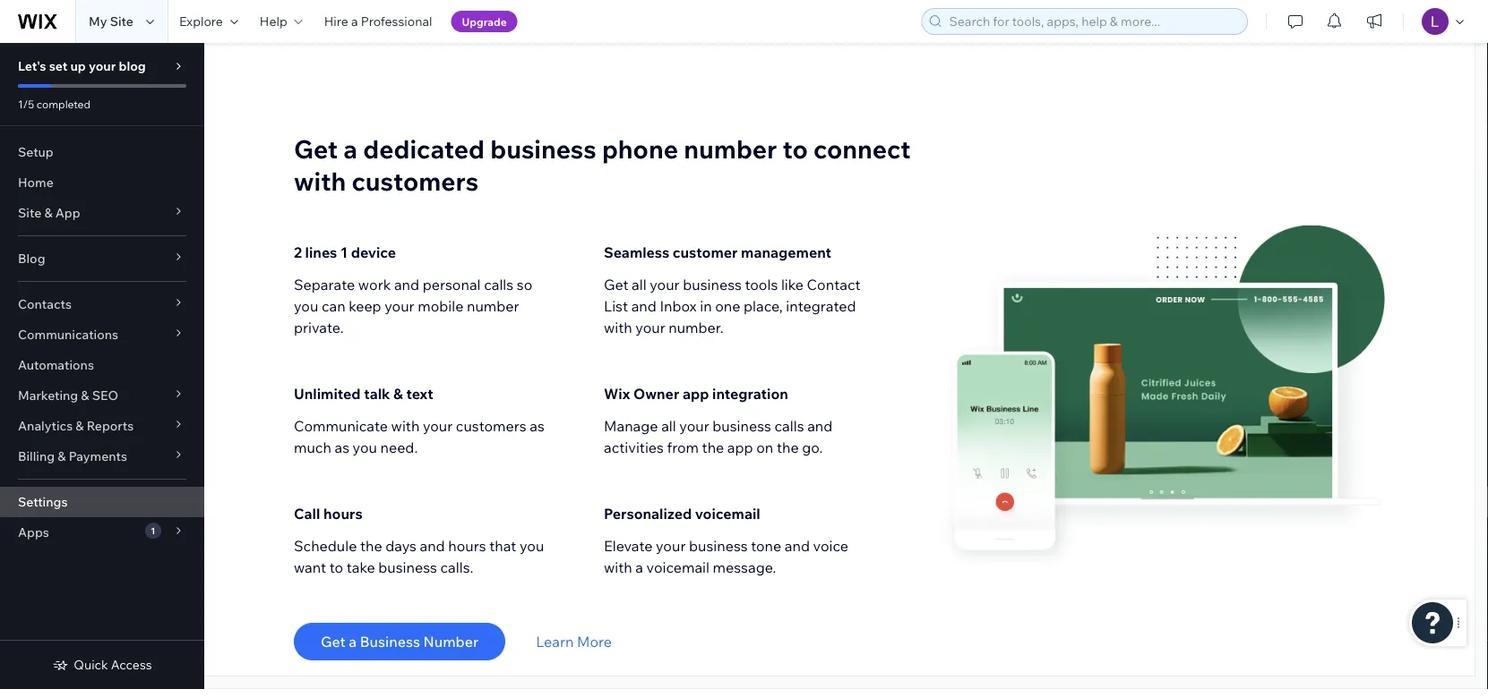 Task type: describe. For each thing, give the bounding box(es) containing it.
up
[[70, 58, 86, 74]]

payments
[[69, 449, 127, 465]]

personalized
[[604, 505, 692, 523]]

on
[[756, 439, 773, 457]]

2
[[294, 244, 302, 262]]

settings
[[18, 495, 68, 510]]

app inside manage all your business calls and activities from the app on the go.
[[727, 439, 753, 457]]

elevate your business tone and voice with a voicemail message.
[[604, 538, 848, 577]]

integrated
[[786, 297, 856, 315]]

elevate
[[604, 538, 653, 555]]

communications button
[[0, 320, 204, 350]]

apps
[[18, 525, 49, 541]]

connect
[[814, 133, 911, 164]]

all for manage
[[661, 417, 676, 435]]

contacts
[[18, 297, 72, 312]]

professional
[[361, 13, 432, 29]]

contact
[[807, 276, 861, 294]]

and inside separate work and personal calls so you can keep your mobile number private.
[[394, 276, 419, 294]]

all for get
[[632, 276, 647, 294]]

billing & payments button
[[0, 442, 204, 472]]

text
[[406, 385, 433, 403]]

get for with
[[294, 133, 338, 164]]

your inside elevate your business tone and voice with a voicemail message.
[[656, 538, 686, 555]]

and inside manage all your business calls and activities from the app on the go.
[[807, 417, 833, 435]]

the inside schedule the days and hours that you want to take business calls.
[[360, 538, 382, 555]]

hire a professional
[[324, 13, 432, 29]]

calls for so
[[484, 276, 513, 294]]

lines
[[305, 244, 337, 262]]

talk
[[364, 385, 390, 403]]

you inside 'communicate with your customers as much as you need.'
[[353, 439, 377, 457]]

your inside sidebar element
[[89, 58, 116, 74]]

learn
[[536, 633, 574, 651]]

you for lines
[[294, 297, 318, 315]]

1 horizontal spatial the
[[702, 439, 724, 457]]

schedule the days and hours that you want to take business calls.
[[294, 538, 544, 577]]

mobile
[[418, 297, 464, 315]]

sidebar element
[[0, 43, 204, 690]]

get a business number
[[321, 633, 479, 651]]

communicate with your customers as much as you need.
[[294, 417, 544, 457]]

schedule
[[294, 538, 357, 555]]

to inside get a dedicated business phone number to connect with customers
[[783, 133, 808, 164]]

tone
[[751, 538, 781, 555]]

setup
[[18, 144, 54, 160]]

contacts button
[[0, 289, 204, 320]]

customer
[[673, 244, 738, 262]]

my site
[[89, 13, 133, 29]]

customers inside 'communicate with your customers as much as you need.'
[[456, 417, 526, 435]]

unlimited talk & text
[[294, 385, 433, 403]]

go.
[[802, 439, 823, 457]]

that
[[489, 538, 516, 555]]

calls.
[[440, 559, 473, 577]]

list
[[604, 297, 628, 315]]

voicemail inside elevate your business tone and voice with a voicemail message.
[[646, 559, 710, 577]]

get for and
[[604, 276, 628, 294]]

quick access button
[[52, 658, 152, 674]]

hire a professional link
[[313, 0, 443, 43]]

private.
[[294, 319, 344, 337]]

hours inside schedule the days and hours that you want to take business calls.
[[448, 538, 486, 555]]

inbox
[[660, 297, 697, 315]]

& for payments
[[58, 449, 66, 465]]

analytics & reports button
[[0, 411, 204, 442]]

number.
[[669, 319, 724, 337]]

separate
[[294, 276, 355, 294]]

in
[[700, 297, 712, 315]]

with inside get all your business tools like contact list and inbox in one place, integrated with your number.
[[604, 319, 632, 337]]

upgrade
[[462, 15, 507, 28]]

marketing
[[18, 388, 78, 404]]

seamless
[[604, 244, 669, 262]]

your up inbox
[[650, 276, 680, 294]]

1/5 completed
[[18, 97, 91, 111]]

get a business number button
[[294, 624, 505, 661]]

blog
[[18, 251, 45, 267]]

one
[[715, 297, 740, 315]]

learn more button
[[536, 632, 612, 653]]

call hours
[[294, 505, 363, 523]]

analytics
[[18, 418, 73, 434]]

message.
[[713, 559, 776, 577]]

get inside button
[[321, 633, 346, 651]]

0 vertical spatial voicemail
[[695, 505, 760, 523]]

owner
[[633, 385, 679, 403]]

a for hire a professional
[[351, 13, 358, 29]]

explore
[[179, 13, 223, 29]]

2 lines 1 device
[[294, 244, 396, 262]]

you for hours
[[520, 538, 544, 555]]

let's set up your blog
[[18, 58, 146, 74]]

hire
[[324, 13, 348, 29]]

& for reports
[[76, 418, 84, 434]]

number inside get a dedicated business phone number to connect with customers
[[684, 133, 777, 164]]

0 horizontal spatial app
[[683, 385, 709, 403]]

access
[[111, 658, 152, 673]]

number inside separate work and personal calls so you can keep your mobile number private.
[[467, 297, 519, 315]]



Task type: locate. For each thing, give the bounding box(es) containing it.
business for app
[[712, 417, 771, 435]]

to left connect
[[783, 133, 808, 164]]

home link
[[0, 168, 204, 198]]

app
[[55, 205, 80, 221]]

all down seamless
[[632, 276, 647, 294]]

a for get a dedicated business phone number to connect with customers
[[343, 133, 357, 164]]

billing
[[18, 449, 55, 465]]

site & app
[[18, 205, 80, 221]]

help button
[[249, 0, 313, 43]]

calls inside separate work and personal calls so you can keep your mobile number private.
[[484, 276, 513, 294]]

with inside 'communicate with your customers as much as you need.'
[[391, 417, 420, 435]]

with up lines
[[294, 165, 346, 197]]

0 vertical spatial 1
[[340, 244, 348, 262]]

business inside elevate your business tone and voice with a voicemail message.
[[689, 538, 748, 555]]

0 horizontal spatial the
[[360, 538, 382, 555]]

1 horizontal spatial you
[[353, 439, 377, 457]]

communications
[[18, 327, 118, 343]]

1/5
[[18, 97, 34, 111]]

manage all your business calls and activities from the app on the go.
[[604, 417, 833, 457]]

your down work
[[385, 297, 414, 315]]

0 horizontal spatial to
[[329, 559, 343, 577]]

0 vertical spatial site
[[110, 13, 133, 29]]

a left "dedicated"
[[343, 133, 357, 164]]

dedicated
[[363, 133, 485, 164]]

1 vertical spatial hours
[[448, 538, 486, 555]]

get inside get all your business tools like contact list and inbox in one place, integrated with your number.
[[604, 276, 628, 294]]

1
[[340, 244, 348, 262], [151, 525, 155, 537]]

customers inside get a dedicated business phone number to connect with customers
[[352, 165, 479, 197]]

& left app
[[44, 205, 53, 221]]

get all your business tools like contact list and inbox in one place, integrated with your number.
[[604, 276, 861, 337]]

1 vertical spatial 1
[[151, 525, 155, 537]]

seamless customer management
[[604, 244, 831, 262]]

wix
[[604, 385, 630, 403]]

your down inbox
[[635, 319, 665, 337]]

and inside get all your business tools like contact list and inbox in one place, integrated with your number.
[[631, 297, 657, 315]]

billing & payments
[[18, 449, 127, 465]]

0 horizontal spatial number
[[467, 297, 519, 315]]

and right days
[[420, 538, 445, 555]]

0 horizontal spatial as
[[335, 439, 349, 457]]

to inside schedule the days and hours that you want to take business calls.
[[329, 559, 343, 577]]

0 vertical spatial hours
[[323, 505, 363, 523]]

your down "text"
[[423, 417, 453, 435]]

1 horizontal spatial app
[[727, 439, 753, 457]]

a left business on the left of the page
[[349, 633, 357, 651]]

app right owner
[[683, 385, 709, 403]]

tools
[[745, 276, 778, 294]]

a right hire at the left
[[351, 13, 358, 29]]

and up go.
[[807, 417, 833, 435]]

& right talk
[[393, 385, 403, 403]]

& for seo
[[81, 388, 89, 404]]

calls left so
[[484, 276, 513, 294]]

0 horizontal spatial all
[[632, 276, 647, 294]]

& left reports at the left bottom of page
[[76, 418, 84, 434]]

calls for and
[[774, 417, 804, 435]]

so
[[517, 276, 532, 294]]

0 vertical spatial number
[[684, 133, 777, 164]]

2 horizontal spatial you
[[520, 538, 544, 555]]

0 vertical spatial get
[[294, 133, 338, 164]]

integration
[[712, 385, 788, 403]]

1 vertical spatial number
[[467, 297, 519, 315]]

a inside button
[[349, 633, 357, 651]]

0 horizontal spatial 1
[[151, 525, 155, 537]]

business
[[360, 633, 420, 651]]

business for customers
[[490, 133, 596, 164]]

keep
[[349, 297, 381, 315]]

and
[[394, 276, 419, 294], [631, 297, 657, 315], [807, 417, 833, 435], [420, 538, 445, 555], [785, 538, 810, 555]]

0 horizontal spatial hours
[[323, 505, 363, 523]]

a
[[351, 13, 358, 29], [343, 133, 357, 164], [635, 559, 643, 577], [349, 633, 357, 651]]

0 horizontal spatial you
[[294, 297, 318, 315]]

much
[[294, 439, 331, 457]]

get
[[294, 133, 338, 164], [604, 276, 628, 294], [321, 633, 346, 651]]

0 horizontal spatial site
[[18, 205, 41, 221]]

calls inside manage all your business calls and activities from the app on the go.
[[774, 417, 804, 435]]

a down elevate
[[635, 559, 643, 577]]

0 vertical spatial as
[[530, 417, 544, 435]]

1 horizontal spatial number
[[684, 133, 777, 164]]

voicemail up elevate your business tone and voice with a voicemail message.
[[695, 505, 760, 523]]

personal
[[423, 276, 481, 294]]

and right list
[[631, 297, 657, 315]]

hours up calls.
[[448, 538, 486, 555]]

days
[[385, 538, 416, 555]]

1 vertical spatial to
[[329, 559, 343, 577]]

calls
[[484, 276, 513, 294], [774, 417, 804, 435]]

number
[[423, 633, 479, 651]]

& left seo
[[81, 388, 89, 404]]

number
[[684, 133, 777, 164], [467, 297, 519, 315]]

you inside separate work and personal calls so you can keep your mobile number private.
[[294, 297, 318, 315]]

learn more
[[536, 633, 612, 651]]

& inside dropdown button
[[76, 418, 84, 434]]

app left "on"
[[727, 439, 753, 457]]

completed
[[37, 97, 91, 111]]

from
[[667, 439, 699, 457]]

communicate
[[294, 417, 388, 435]]

2 vertical spatial you
[[520, 538, 544, 555]]

you
[[294, 297, 318, 315], [353, 439, 377, 457], [520, 538, 544, 555]]

your inside separate work and personal calls so you can keep your mobile number private.
[[385, 297, 414, 315]]

you inside schedule the days and hours that you want to take business calls.
[[520, 538, 544, 555]]

Search for tools, apps, help & more... field
[[944, 9, 1242, 34]]

business inside get all your business tools like contact list and inbox in one place, integrated with your number.
[[683, 276, 742, 294]]

1 vertical spatial calls
[[774, 417, 804, 435]]

can
[[322, 297, 345, 315]]

0 vertical spatial all
[[632, 276, 647, 294]]

site down home on the left top of page
[[18, 205, 41, 221]]

and right work
[[394, 276, 419, 294]]

business inside manage all your business calls and activities from the app on the go.
[[712, 417, 771, 435]]

all inside get all your business tools like contact list and inbox in one place, integrated with your number.
[[632, 276, 647, 294]]

a inside elevate your business tone and voice with a voicemail message.
[[635, 559, 643, 577]]

activities
[[604, 439, 664, 457]]

help
[[260, 13, 287, 29]]

upgrade button
[[451, 11, 518, 32]]

blog button
[[0, 244, 204, 274]]

&
[[44, 205, 53, 221], [393, 385, 403, 403], [81, 388, 89, 404], [76, 418, 84, 434], [58, 449, 66, 465]]

a for get a business number
[[349, 633, 357, 651]]

reports
[[87, 418, 134, 434]]

1 vertical spatial as
[[335, 439, 349, 457]]

site
[[110, 13, 133, 29], [18, 205, 41, 221]]

1 horizontal spatial hours
[[448, 538, 486, 555]]

the right from
[[702, 439, 724, 457]]

call
[[294, 505, 320, 523]]

unlimited
[[294, 385, 361, 403]]

0 vertical spatial you
[[294, 297, 318, 315]]

the
[[702, 439, 724, 457], [777, 439, 799, 457], [360, 538, 382, 555]]

all
[[632, 276, 647, 294], [661, 417, 676, 435]]

with down elevate
[[604, 559, 632, 577]]

you up private.
[[294, 297, 318, 315]]

take
[[346, 559, 375, 577]]

management
[[741, 244, 831, 262]]

calls up go.
[[774, 417, 804, 435]]

seo
[[92, 388, 118, 404]]

1 vertical spatial site
[[18, 205, 41, 221]]

1 vertical spatial customers
[[456, 417, 526, 435]]

1 horizontal spatial site
[[110, 13, 133, 29]]

business inside get a dedicated business phone number to connect with customers
[[490, 133, 596, 164]]

your right up
[[89, 58, 116, 74]]

quick access
[[74, 658, 152, 673]]

your inside 'communicate with your customers as much as you need.'
[[423, 417, 453, 435]]

setup link
[[0, 137, 204, 168]]

voicemail
[[695, 505, 760, 523], [646, 559, 710, 577]]

1 right lines
[[340, 244, 348, 262]]

2 vertical spatial get
[[321, 633, 346, 651]]

set
[[49, 58, 68, 74]]

get inside get a dedicated business phone number to connect with customers
[[294, 133, 338, 164]]

you down communicate
[[353, 439, 377, 457]]

1 horizontal spatial as
[[530, 417, 544, 435]]

1 vertical spatial all
[[661, 417, 676, 435]]

& right 'billing'
[[58, 449, 66, 465]]

a inside get a dedicated business phone number to connect with customers
[[343, 133, 357, 164]]

1 inside sidebar element
[[151, 525, 155, 537]]

1 horizontal spatial to
[[783, 133, 808, 164]]

all inside manage all your business calls and activities from the app on the go.
[[661, 417, 676, 435]]

and inside elevate your business tone and voice with a voicemail message.
[[785, 538, 810, 555]]

to
[[783, 133, 808, 164], [329, 559, 343, 577]]

like
[[781, 276, 804, 294]]

get a dedicated business phone number to connect with customers
[[294, 133, 911, 197]]

0 vertical spatial calls
[[484, 276, 513, 294]]

with
[[294, 165, 346, 197], [604, 319, 632, 337], [391, 417, 420, 435], [604, 559, 632, 577]]

hours right the call
[[323, 505, 363, 523]]

1 vertical spatial voicemail
[[646, 559, 710, 577]]

with up need.
[[391, 417, 420, 435]]

& for app
[[44, 205, 53, 221]]

voice
[[813, 538, 848, 555]]

home
[[18, 175, 54, 190]]

1 horizontal spatial all
[[661, 417, 676, 435]]

2 horizontal spatial the
[[777, 439, 799, 457]]

you right that
[[520, 538, 544, 555]]

with inside get a dedicated business phone number to connect with customers
[[294, 165, 346, 197]]

want
[[294, 559, 326, 577]]

business inside schedule the days and hours that you want to take business calls.
[[378, 559, 437, 577]]

0 vertical spatial app
[[683, 385, 709, 403]]

separate work and personal calls so you can keep your mobile number private.
[[294, 276, 532, 337]]

site right my
[[110, 13, 133, 29]]

voicemail down personalized voicemail
[[646, 559, 710, 577]]

need.
[[380, 439, 418, 457]]

0 vertical spatial customers
[[352, 165, 479, 197]]

1 horizontal spatial 1
[[340, 244, 348, 262]]

more
[[577, 633, 612, 651]]

the right "on"
[[777, 439, 799, 457]]

to down schedule
[[329, 559, 343, 577]]

marketing & seo button
[[0, 381, 204, 411]]

0 vertical spatial to
[[783, 133, 808, 164]]

1 down settings link
[[151, 525, 155, 537]]

your inside manage all your business calls and activities from the app on the go.
[[679, 417, 709, 435]]

quick
[[74, 658, 108, 673]]

and inside schedule the days and hours that you want to take business calls.
[[420, 538, 445, 555]]

with inside elevate your business tone and voice with a voicemail message.
[[604, 559, 632, 577]]

automations link
[[0, 350, 204, 381]]

1 vertical spatial you
[[353, 439, 377, 457]]

site & app button
[[0, 198, 204, 228]]

all up from
[[661, 417, 676, 435]]

1 horizontal spatial calls
[[774, 417, 804, 435]]

site inside site & app popup button
[[18, 205, 41, 221]]

and right tone
[[785, 538, 810, 555]]

your down personalized voicemail
[[656, 538, 686, 555]]

let's
[[18, 58, 46, 74]]

my
[[89, 13, 107, 29]]

manage
[[604, 417, 658, 435]]

with down list
[[604, 319, 632, 337]]

settings link
[[0, 487, 204, 518]]

automations
[[18, 357, 94, 373]]

phone
[[602, 133, 678, 164]]

1 vertical spatial get
[[604, 276, 628, 294]]

business for inbox
[[683, 276, 742, 294]]

the up take
[[360, 538, 382, 555]]

your up from
[[679, 417, 709, 435]]

0 horizontal spatial calls
[[484, 276, 513, 294]]

1 vertical spatial app
[[727, 439, 753, 457]]



Task type: vqa. For each thing, say whether or not it's contained in the screenshot.
Get a dedicated business phone number to connect with customers a
yes



